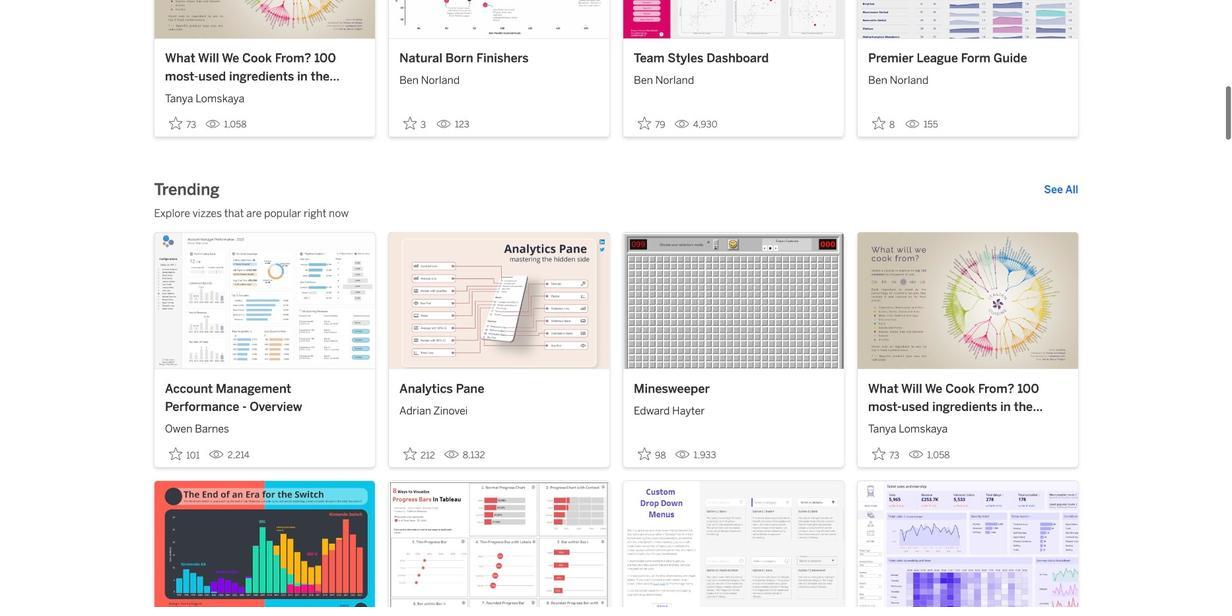Task type: describe. For each thing, give the bounding box(es) containing it.
2 horizontal spatial add favorite image
[[638, 117, 651, 130]]

explore vizzes that are popular right now element
[[154, 206, 1079, 222]]

see all trending element
[[1044, 182, 1079, 198]]



Task type: vqa. For each thing, say whether or not it's contained in the screenshot.
Statistics
no



Task type: locate. For each thing, give the bounding box(es) containing it.
add favorite image
[[638, 117, 651, 130], [169, 447, 182, 461], [403, 447, 417, 461]]

0 horizontal spatial add favorite image
[[169, 447, 182, 461]]

1 horizontal spatial add favorite image
[[403, 447, 417, 461]]

trending heading
[[154, 179, 220, 200]]

Add Favorite button
[[165, 113, 200, 134], [399, 113, 431, 134], [634, 113, 669, 134], [868, 113, 900, 134], [165, 443, 204, 465], [399, 443, 439, 465], [634, 443, 670, 465], [868, 443, 903, 465]]

workbook thumbnail image
[[154, 0, 375, 38], [389, 0, 609, 38], [623, 0, 844, 38], [858, 0, 1078, 38], [154, 232, 375, 369], [389, 232, 609, 369], [623, 232, 844, 369], [858, 232, 1078, 369], [154, 481, 375, 607], [389, 481, 609, 607], [623, 481, 844, 607], [858, 481, 1078, 607]]

add favorite image
[[169, 117, 182, 130], [403, 117, 417, 130], [872, 117, 885, 130], [638, 447, 651, 461], [872, 447, 885, 461]]



